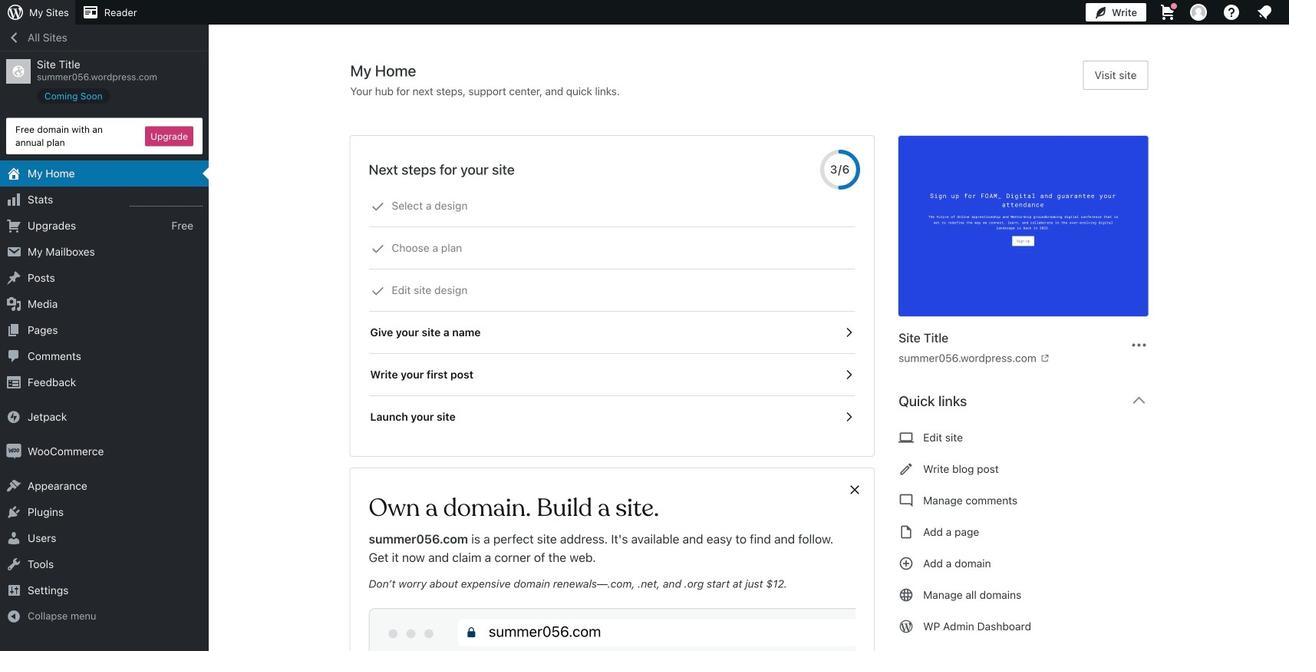Task type: locate. For each thing, give the bounding box(es) containing it.
task enabled image down task enabled icon
[[842, 368, 856, 382]]

1 vertical spatial task enabled image
[[842, 410, 856, 424]]

0 vertical spatial img image
[[6, 409, 21, 425]]

progress bar
[[821, 150, 861, 190]]

laptop image
[[899, 428, 915, 447]]

more options for site site title image
[[1131, 336, 1149, 354]]

task complete image
[[371, 284, 385, 298]]

1 vertical spatial img image
[[6, 444, 21, 459]]

task enabled image
[[842, 368, 856, 382], [842, 410, 856, 424]]

2 task complete image from the top
[[371, 242, 385, 256]]

task enabled image
[[842, 326, 856, 339]]

0 vertical spatial task complete image
[[371, 200, 385, 213]]

main content
[[350, 61, 1161, 651]]

task complete image
[[371, 200, 385, 213], [371, 242, 385, 256]]

1 vertical spatial task complete image
[[371, 242, 385, 256]]

0 vertical spatial task enabled image
[[842, 368, 856, 382]]

mode_comment image
[[899, 491, 915, 510]]

highest hourly views 0 image
[[130, 197, 203, 207]]

1 task complete image from the top
[[371, 200, 385, 213]]

img image
[[6, 409, 21, 425], [6, 444, 21, 459]]

2 task enabled image from the top
[[842, 410, 856, 424]]

task enabled image up dismiss domain name promotion image
[[842, 410, 856, 424]]



Task type: describe. For each thing, give the bounding box(es) containing it.
insert_drive_file image
[[899, 523, 915, 541]]

my profile image
[[1191, 4, 1208, 21]]

my shopping cart image
[[1159, 3, 1178, 21]]

1 img image from the top
[[6, 409, 21, 425]]

edit image
[[899, 460, 915, 478]]

launchpad checklist element
[[369, 185, 856, 438]]

2 img image from the top
[[6, 444, 21, 459]]

manage your notifications image
[[1256, 3, 1275, 21]]

help image
[[1223, 3, 1241, 21]]

dismiss domain name promotion image
[[849, 481, 862, 499]]

1 task enabled image from the top
[[842, 368, 856, 382]]



Task type: vqa. For each thing, say whether or not it's contained in the screenshot.
Launchpad Checklist element
yes



